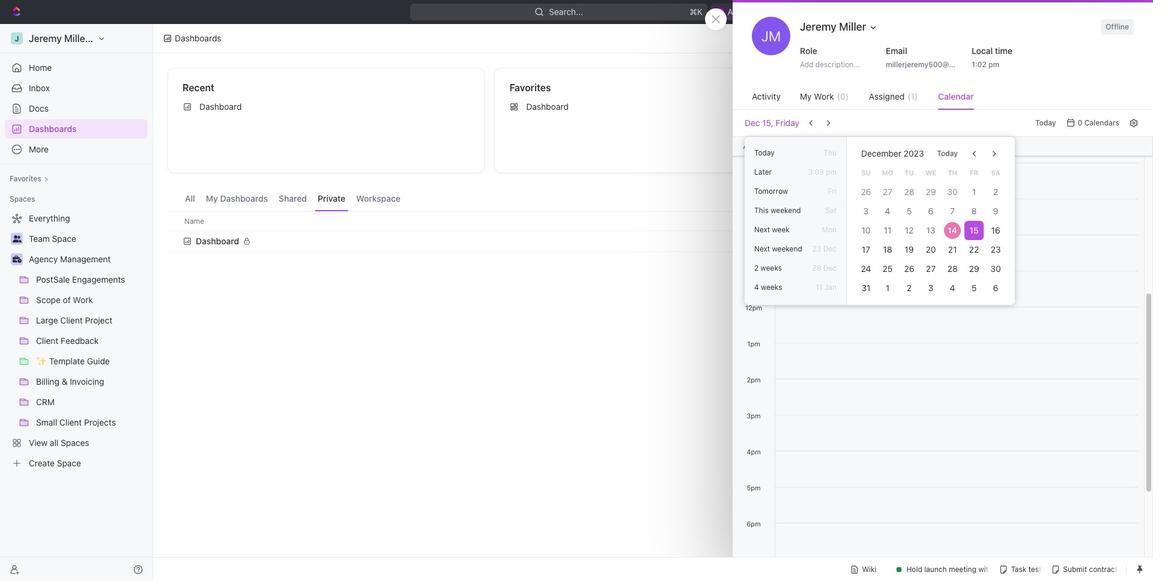 Task type: locate. For each thing, give the bounding box(es) containing it.
description...
[[816, 60, 860, 69]]

1 vertical spatial 1
[[886, 283, 890, 293]]

11am
[[746, 268, 762, 276]]

2 dashboard link from the left
[[505, 97, 806, 117]]

0 horizontal spatial my
[[206, 193, 218, 204]]

1 horizontal spatial 1
[[972, 187, 976, 197]]

2 23 from the left
[[991, 244, 1001, 255]]

26 down su
[[861, 187, 871, 197]]

weeks for 4 weeks
[[761, 283, 782, 292]]

13
[[927, 225, 936, 235]]

my right all button
[[206, 193, 218, 204]]

0 vertical spatial new
[[984, 7, 1001, 17]]

1 vertical spatial next
[[754, 244, 770, 253]]

0 horizontal spatial 1
[[886, 283, 890, 293]]

1 horizontal spatial 3
[[928, 283, 934, 293]]

2023
[[904, 148, 924, 159]]

dashboards up recent
[[175, 33, 221, 43]]

3
[[864, 206, 869, 216], [928, 283, 934, 293]]

weeks down 2 weeks
[[761, 283, 782, 292]]

28 dec
[[812, 264, 837, 273]]

local time 1:02 pm
[[972, 46, 1013, 69]]

1 horizontal spatial all
[[743, 142, 751, 150]]

0 horizontal spatial jm
[[762, 28, 781, 44]]

dec
[[745, 118, 760, 128], [823, 244, 837, 253], [823, 264, 837, 273]]

1 vertical spatial weeks
[[761, 283, 782, 292]]

30 down '16'
[[991, 264, 1001, 274]]

1 vertical spatial 30
[[991, 264, 1001, 274]]

1 horizontal spatial jm
[[935, 237, 945, 246]]

1 horizontal spatial pm
[[989, 60, 1000, 69]]

1 down 25
[[886, 283, 890, 293]]

1 horizontal spatial dashboard link
[[505, 97, 806, 117]]

1 vertical spatial dec
[[823, 244, 837, 253]]

dashboards left shared
[[220, 193, 268, 204]]

0 vertical spatial 30
[[947, 187, 958, 197]]

2 up 4 weeks
[[754, 264, 759, 273]]

role
[[800, 46, 817, 56]]

1 horizontal spatial today button
[[1031, 116, 1061, 130]]

my work
[[800, 91, 834, 102]]

1 vertical spatial my
[[206, 193, 218, 204]]

23 up 28 dec
[[812, 244, 821, 253]]

0 horizontal spatial 6
[[928, 206, 934, 216]]

my left work
[[800, 91, 812, 102]]

sat
[[826, 206, 837, 215]]

27 down mo
[[883, 187, 893, 197]]

jeremy miller, , element
[[933, 234, 947, 249], [1033, 234, 1047, 249]]

2 horizontal spatial 28
[[947, 264, 958, 274]]

workspace button
[[353, 187, 404, 211]]

2 vertical spatial 2
[[907, 283, 912, 293]]

1 horizontal spatial jeremy miller, , element
[[1033, 234, 1047, 249]]

dec for 2 weeks
[[823, 264, 837, 273]]

0 vertical spatial 1
[[972, 187, 976, 197]]

jeremy miller, , element left 14
[[933, 234, 947, 249]]

9am
[[747, 196, 761, 204]]

updated
[[855, 217, 883, 226]]

0 horizontal spatial 3
[[864, 206, 869, 216]]

weekend up week
[[771, 206, 801, 215]]

11 for 11 jan
[[816, 283, 823, 292]]

9
[[993, 206, 999, 216]]

0 vertical spatial next
[[754, 225, 770, 234]]

3 dashboard link from the left
[[832, 97, 1133, 117]]

0 vertical spatial 29
[[926, 187, 936, 197]]

table
[[168, 211, 1139, 253]]

11
[[884, 225, 892, 235], [816, 283, 823, 292]]

1 vertical spatial favorites
[[10, 174, 41, 183]]

search
[[981, 33, 1009, 43]]

next weekend
[[754, 244, 802, 253]]

next for next weekend
[[754, 244, 770, 253]]

private button
[[315, 187, 348, 211]]

0 vertical spatial 11
[[884, 225, 892, 235]]

1 up 8
[[972, 187, 976, 197]]

12
[[905, 225, 914, 235]]

1 horizontal spatial 5
[[972, 283, 977, 293]]

3pm
[[747, 412, 761, 420]]

5pm
[[747, 484, 761, 492]]

1 vertical spatial today button
[[930, 144, 965, 163]]

1 horizontal spatial 6
[[993, 283, 999, 293]]

2 weeks
[[754, 264, 782, 273]]

thu
[[824, 148, 837, 157]]

dashboards down "docs"
[[29, 124, 77, 134]]

0 horizontal spatial 2
[[754, 264, 759, 273]]

0 horizontal spatial 28
[[812, 264, 821, 273]]

row
[[168, 211, 1139, 231], [168, 229, 1139, 253]]

1 vertical spatial 5
[[972, 283, 977, 293]]

millerjeremy500@gmail.com
[[886, 60, 985, 69]]

jeremy miller, , element down search by name... text box
[[1033, 234, 1047, 249]]

day
[[753, 142, 764, 150]]

agency management link
[[29, 250, 145, 269]]

1 horizontal spatial 11
[[884, 225, 892, 235]]

1 horizontal spatial 26
[[904, 264, 915, 274]]

0 horizontal spatial jeremy miller, , element
[[933, 234, 947, 249]]

my
[[800, 91, 812, 102], [206, 193, 218, 204]]

weekend
[[771, 206, 801, 215], [772, 244, 802, 253]]

all
[[743, 142, 751, 150], [185, 193, 195, 204]]

29 down 22
[[969, 264, 979, 274]]

next left week
[[754, 225, 770, 234]]

6 up owner on the top right of page
[[928, 206, 934, 216]]

27 down 20
[[926, 264, 936, 274]]

1 dashboard link from the left
[[178, 97, 480, 117]]

0 vertical spatial my
[[800, 91, 812, 102]]

jm
[[762, 28, 781, 44], [935, 237, 945, 246]]

email
[[886, 46, 907, 56]]

1 vertical spatial 11
[[816, 283, 823, 292]]

15
[[970, 225, 979, 235]]

26
[[861, 187, 871, 197], [904, 264, 915, 274]]

jeremy miller, , element containing jm
[[933, 234, 947, 249]]

0 vertical spatial pm
[[989, 60, 1000, 69]]

2 jeremy miller, , element from the left
[[1033, 234, 1047, 249]]

role add description...
[[800, 46, 860, 69]]

1 vertical spatial all
[[185, 193, 195, 204]]

1 horizontal spatial 4
[[885, 206, 890, 216]]

inbox link
[[5, 79, 148, 98]]

11 left jan
[[816, 283, 823, 292]]

12pm
[[745, 304, 762, 312]]

28 down 23 dec
[[812, 264, 821, 273]]

29 down we
[[926, 187, 936, 197]]

1 horizontal spatial 2
[[907, 283, 912, 293]]

nov
[[837, 236, 852, 246]]

dec down mon
[[823, 244, 837, 253]]

0 vertical spatial favorites
[[510, 82, 551, 93]]

favorites inside button
[[10, 174, 41, 183]]

0 horizontal spatial today button
[[930, 144, 965, 163]]

0 horizontal spatial favorites
[[10, 174, 41, 183]]

all inside button
[[185, 193, 195, 204]]

3:03 pm
[[808, 168, 837, 177]]

dashboard link
[[178, 97, 480, 117], [505, 97, 806, 117], [832, 97, 1133, 117]]

0 horizontal spatial new
[[984, 7, 1001, 17]]

1 vertical spatial 27
[[926, 264, 936, 274]]

weeks up 4 weeks
[[761, 264, 782, 273]]

weeks
[[761, 264, 782, 273], [761, 283, 782, 292]]

2 row from the top
[[168, 229, 1139, 253]]

spaces
[[10, 195, 35, 204]]

21 down 10
[[854, 236, 863, 246]]

0 horizontal spatial dashboard link
[[178, 97, 480, 117]]

1 row from the top
[[168, 211, 1139, 231]]

add
[[800, 60, 814, 69]]

0 horizontal spatial 11
[[816, 283, 823, 292]]

0 horizontal spatial 5
[[907, 206, 912, 216]]

1 horizontal spatial 23
[[991, 244, 1001, 255]]

table containing dashboard
[[168, 211, 1139, 253]]

workspace
[[356, 193, 401, 204]]

30 up 7
[[947, 187, 958, 197]]

1 vertical spatial 3
[[928, 283, 934, 293]]

28 down 14
[[947, 264, 958, 274]]

28 down "tu"
[[904, 187, 915, 197]]

4
[[885, 206, 890, 216], [754, 283, 759, 292], [950, 283, 955, 293]]

tab list containing all
[[182, 187, 404, 211]]

0 horizontal spatial 4
[[754, 283, 759, 292]]

8
[[972, 206, 977, 216]]

dashboards inside 'button'
[[1011, 33, 1059, 43]]

pm right 1:02
[[989, 60, 1000, 69]]

home
[[29, 62, 52, 73]]

weekend down week
[[772, 244, 802, 253]]

pm inside local time 1:02 pm
[[989, 60, 1000, 69]]

1 next from the top
[[754, 225, 770, 234]]

29
[[926, 187, 936, 197], [969, 264, 979, 274]]

0 vertical spatial jm
[[762, 28, 781, 44]]

date
[[837, 217, 853, 226]]

my dashboards
[[206, 193, 268, 204]]

1 jeremy miller, , element from the left
[[933, 234, 947, 249]]

0 horizontal spatial all
[[185, 193, 195, 204]]

23 for 23
[[991, 244, 1001, 255]]

2
[[993, 187, 998, 197], [754, 264, 759, 273], [907, 283, 912, 293]]

0 vertical spatial 2
[[993, 187, 998, 197]]

1 vertical spatial weekend
[[772, 244, 802, 253]]

dashboards up time
[[1011, 33, 1059, 43]]

6 down '16'
[[993, 283, 999, 293]]

we
[[926, 169, 936, 176]]

1 horizontal spatial 21
[[948, 244, 957, 255]]

all up name at the top left of the page
[[185, 193, 195, 204]]

2 up 9
[[993, 187, 998, 197]]

0 vertical spatial 3
[[864, 206, 869, 216]]

dashboards
[[175, 33, 221, 43], [1011, 33, 1059, 43], [29, 124, 77, 134], [220, 193, 268, 204]]

0 vertical spatial today button
[[1031, 116, 1061, 130]]

agency
[[29, 254, 58, 264]]

31
[[862, 283, 871, 293]]

0 vertical spatial 26
[[861, 187, 871, 197]]

0 horizontal spatial today
[[754, 148, 775, 157]]

23 down '16'
[[991, 244, 1001, 255]]

dec left 15,
[[745, 118, 760, 128]]

0 vertical spatial weeks
[[761, 264, 782, 273]]

1 23 from the left
[[812, 244, 821, 253]]

1 vertical spatial 6
[[993, 283, 999, 293]]

week
[[772, 225, 790, 234]]

sidebar navigation
[[0, 24, 153, 581]]

5 up 12
[[907, 206, 912, 216]]

3 up updated
[[864, 206, 869, 216]]

0 vertical spatial weekend
[[771, 206, 801, 215]]

name
[[184, 217, 204, 226]]

5
[[907, 206, 912, 216], [972, 283, 977, 293]]

0 horizontal spatial pm
[[826, 168, 837, 177]]

5 down 22
[[972, 283, 977, 293]]

search...
[[549, 7, 583, 17]]

tab list
[[182, 187, 404, 211]]

2 next from the top
[[754, 244, 770, 253]]

2 down 19
[[907, 283, 912, 293]]

next down 10am
[[754, 244, 770, 253]]

21 down 14
[[948, 244, 957, 255]]

new for new dashboard
[[1078, 33, 1096, 43]]

favorites button
[[5, 172, 53, 186]]

all left day
[[743, 142, 751, 150]]

1pm
[[747, 340, 760, 348]]

1 horizontal spatial my
[[800, 91, 812, 102]]

3 down 20
[[928, 283, 934, 293]]

23 dec
[[812, 244, 837, 253]]

26 down 19
[[904, 264, 915, 274]]

my inside button
[[206, 193, 218, 204]]

1 vertical spatial 29
[[969, 264, 979, 274]]

23 for 23 dec
[[812, 244, 821, 253]]

1 vertical spatial 26
[[904, 264, 915, 274]]

Search by name... text field
[[948, 188, 1132, 206]]

0 vertical spatial 27
[[883, 187, 893, 197]]

nov 21
[[837, 236, 863, 246]]

0 vertical spatial all
[[743, 142, 751, 150]]

favorites
[[510, 82, 551, 93], [10, 174, 41, 183]]

7
[[950, 206, 955, 216]]

dec up jan
[[823, 264, 837, 273]]

management
[[60, 254, 111, 264]]

0 vertical spatial 5
[[907, 206, 912, 216]]

new dashboard
[[1078, 33, 1141, 43]]

27
[[883, 187, 893, 197], [926, 264, 936, 274]]

0 horizontal spatial 26
[[861, 187, 871, 197]]

1 horizontal spatial new
[[1078, 33, 1096, 43]]

0 horizontal spatial 23
[[812, 244, 821, 253]]

1 horizontal spatial favorites
[[510, 82, 551, 93]]

1 vertical spatial new
[[1078, 33, 1096, 43]]

11 up 18
[[884, 225, 892, 235]]

2 horizontal spatial dashboard link
[[832, 97, 1133, 117]]

pm right 3:03
[[826, 168, 837, 177]]

row containing dashboard
[[168, 229, 1139, 253]]

2 vertical spatial dec
[[823, 264, 837, 273]]

2 horizontal spatial 2
[[993, 187, 998, 197]]

6
[[928, 206, 934, 216], [993, 283, 999, 293]]

dashboard for recent
[[199, 102, 242, 112]]



Task type: describe. For each thing, give the bounding box(es) containing it.
6pm
[[747, 520, 761, 528]]

jan
[[825, 283, 837, 292]]

activity
[[752, 91, 781, 102]]

later
[[754, 168, 772, 177]]

weekend for this weekend
[[771, 206, 801, 215]]

1 vertical spatial pm
[[826, 168, 837, 177]]

all button
[[182, 187, 198, 211]]

agency management
[[29, 254, 111, 264]]

tomorrow
[[754, 187, 788, 196]]

25
[[883, 264, 893, 274]]

owner
[[933, 217, 955, 226]]

friday
[[776, 118, 800, 128]]

11 for 11
[[884, 225, 892, 235]]

this weekend
[[754, 206, 801, 215]]

all for all
[[185, 193, 195, 204]]

fri
[[828, 187, 837, 196]]

22
[[969, 244, 979, 255]]

dashboard link for favorites
[[505, 97, 806, 117]]

20
[[926, 244, 936, 255]]

created by me
[[836, 82, 903, 93]]

mo
[[882, 169, 893, 176]]

my for my work
[[800, 91, 812, 102]]

december 2023
[[861, 148, 924, 159]]

0 vertical spatial dec
[[745, 118, 760, 128]]

all day
[[743, 142, 764, 150]]

time
[[995, 46, 1013, 56]]

2pm
[[747, 376, 761, 384]]

next week
[[754, 225, 790, 234]]

su
[[861, 169, 871, 176]]

dashboard for created by me
[[853, 102, 896, 112]]

docs link
[[5, 99, 148, 118]]

8am
[[747, 160, 761, 168]]

weekend for next weekend
[[772, 244, 802, 253]]

home link
[[5, 58, 148, 77]]

1 horizontal spatial 27
[[926, 264, 936, 274]]

new for new
[[984, 7, 1001, 17]]

me
[[889, 82, 903, 93]]

all for all day
[[743, 142, 751, 150]]

search dashboards
[[981, 33, 1059, 43]]

assigned
[[869, 91, 905, 102]]

1 vertical spatial jm
[[935, 237, 945, 246]]

15,
[[762, 118, 773, 128]]

2 horizontal spatial today
[[1035, 118, 1056, 127]]

business time image
[[12, 256, 21, 263]]

shared
[[279, 193, 307, 204]]

3:03
[[808, 168, 824, 177]]

19
[[905, 244, 914, 255]]

dashboards inside button
[[220, 193, 268, 204]]

1 vertical spatial 2
[[754, 264, 759, 273]]

dashboard link for created by me
[[832, 97, 1133, 117]]

dashboard inside table
[[196, 236, 239, 246]]

shared button
[[276, 187, 310, 211]]

0 horizontal spatial 21
[[854, 236, 863, 246]]

1 horizontal spatial 30
[[991, 264, 1001, 274]]

dec 15, friday
[[745, 118, 800, 128]]

18
[[883, 244, 892, 255]]

dec 15, friday button
[[745, 118, 800, 128]]

docs
[[29, 103, 49, 114]]

upgrade link
[[905, 4, 962, 20]]

2 horizontal spatial 4
[[950, 283, 955, 293]]

1 horizontal spatial 28
[[904, 187, 915, 197]]

dashboard inside button
[[1098, 33, 1141, 43]]

date updated button
[[829, 212, 901, 231]]

⌘k
[[690, 7, 703, 17]]

1:02
[[972, 60, 987, 69]]

offline
[[1106, 22, 1129, 31]]

14
[[948, 225, 957, 235]]

dashboard link for recent
[[178, 97, 480, 117]]

10
[[862, 225, 871, 235]]

created
[[836, 82, 873, 93]]

my for my dashboards
[[206, 193, 218, 204]]

fr
[[970, 169, 978, 176]]

1 horizontal spatial 29
[[969, 264, 979, 274]]

local
[[972, 46, 993, 56]]

calendar
[[938, 91, 974, 102]]

dashboards inside sidebar navigation
[[29, 124, 77, 134]]

1 horizontal spatial today
[[937, 149, 958, 158]]

my dashboards button
[[203, 187, 271, 211]]

this
[[754, 206, 769, 215]]

search dashboards button
[[964, 29, 1066, 48]]

16
[[991, 225, 1000, 235]]

recent
[[183, 82, 214, 93]]

0 horizontal spatial 30
[[947, 187, 958, 197]]

row containing name
[[168, 211, 1139, 231]]

by
[[875, 82, 886, 93]]

sa
[[991, 169, 1000, 176]]

next for next week
[[754, 225, 770, 234]]

email millerjeremy500@gmail.com
[[886, 46, 985, 69]]

dashboards link
[[5, 120, 148, 139]]

december
[[861, 148, 902, 159]]

4 weeks
[[754, 283, 782, 292]]

10am
[[745, 232, 762, 240]]

tu
[[905, 169, 914, 176]]

4pm
[[747, 448, 761, 456]]

private
[[318, 193, 345, 204]]

dashboard for favorites
[[526, 102, 569, 112]]

dec for next weekend
[[823, 244, 837, 253]]

th
[[948, 169, 957, 176]]

0 horizontal spatial 29
[[926, 187, 936, 197]]

work
[[814, 91, 834, 102]]

inbox
[[29, 83, 50, 93]]

new button
[[967, 2, 1008, 22]]

weeks for 2 weeks
[[761, 264, 782, 273]]

0 horizontal spatial 27
[[883, 187, 893, 197]]

0 vertical spatial 6
[[928, 206, 934, 216]]



Task type: vqa. For each thing, say whether or not it's contained in the screenshot.


